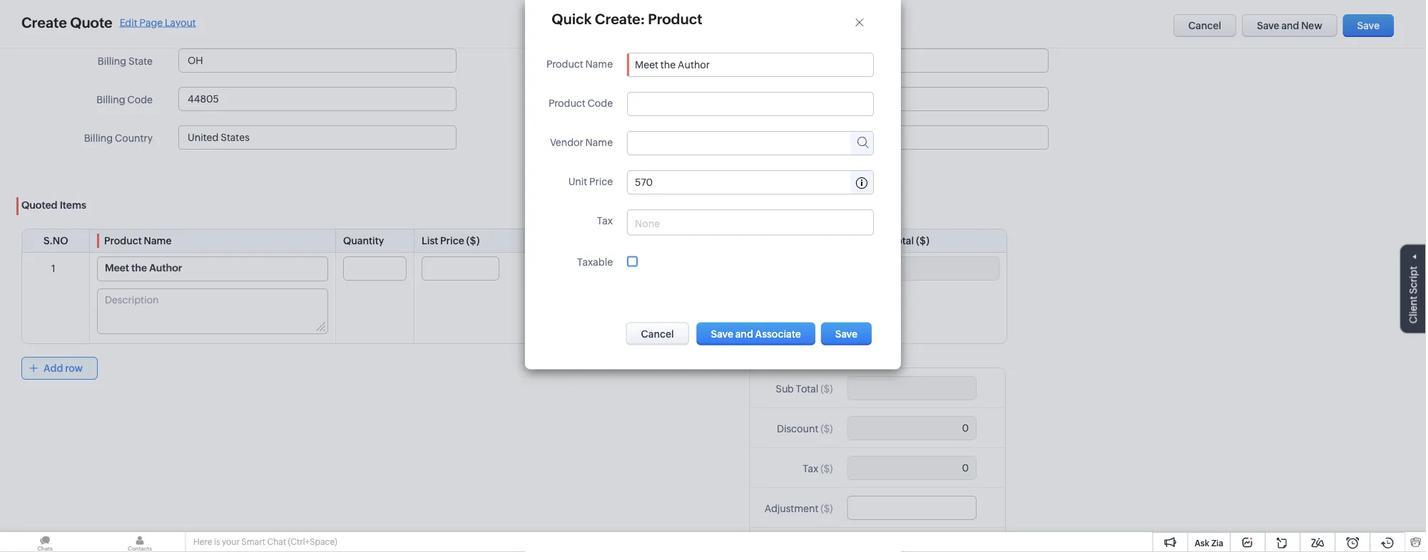 Task type: vqa. For each thing, say whether or not it's contained in the screenshot.
logo
no



Task type: locate. For each thing, give the bounding box(es) containing it.
add
[[44, 363, 63, 375]]

quoted items
[[21, 200, 86, 211]]

billing down billing code
[[84, 132, 113, 144]]

1 state from the left
[[128, 55, 153, 67]]

0 horizontal spatial save
[[1257, 20, 1279, 31]]

unit price
[[568, 176, 613, 188]]

billing state
[[98, 55, 153, 67]]

1 horizontal spatial country
[[707, 132, 745, 144]]

product
[[546, 59, 583, 70], [549, 98, 586, 109], [104, 235, 142, 247]]

product right s.no
[[104, 235, 142, 247]]

2 vertical spatial shipping
[[663, 132, 705, 144]]

save inside button
[[1357, 20, 1380, 31]]

cancel
[[1188, 20, 1221, 31]]

city
[[134, 17, 153, 28], [726, 17, 745, 28]]

1 horizontal spatial product name
[[546, 59, 613, 70]]

1 vertical spatial price
[[440, 235, 464, 247]]

s.no
[[44, 235, 68, 247]]

discount for discount ($)
[[658, 235, 700, 247]]

total
[[892, 235, 914, 247], [796, 383, 819, 395]]

1 vertical spatial discount
[[777, 423, 819, 435]]

0 vertical spatial tax
[[597, 215, 613, 227]]

product up vendor at the top
[[549, 98, 586, 109]]

save
[[1257, 20, 1279, 31], [1357, 20, 1380, 31]]

discount ($)
[[658, 235, 716, 247]]

quote
[[70, 14, 112, 31]]

2 vertical spatial product
[[104, 235, 142, 247]]

2 save from the left
[[1357, 20, 1380, 31]]

code for billing code
[[127, 94, 153, 105]]

1 horizontal spatial city
[[726, 17, 745, 28]]

price for list
[[440, 235, 464, 247]]

None text field
[[771, 10, 1049, 34], [178, 49, 457, 73], [178, 87, 457, 111], [635, 98, 866, 110], [422, 258, 499, 280], [893, 258, 999, 280], [848, 377, 976, 400], [848, 457, 976, 480], [848, 497, 976, 520], [848, 537, 976, 553], [771, 10, 1049, 34], [178, 49, 457, 73], [178, 87, 457, 111], [635, 98, 866, 110], [422, 258, 499, 280], [893, 258, 999, 280], [848, 377, 976, 400], [848, 457, 976, 480], [848, 497, 976, 520], [848, 537, 976, 553]]

0 horizontal spatial discount
[[658, 235, 700, 247]]

quick
[[552, 11, 592, 27]]

new
[[1301, 20, 1322, 31]]

vendor name
[[550, 137, 613, 148]]

cancel button
[[1173, 14, 1236, 37]]

product code
[[549, 98, 613, 109]]

items
[[60, 200, 86, 211]]

Description text field
[[98, 290, 327, 337]]

shipping for shipping city
[[682, 17, 724, 28]]

price right unit on the left
[[589, 176, 613, 188]]

client script
[[1408, 267, 1419, 324]]

1 vertical spatial name
[[585, 137, 613, 148]]

save left and
[[1257, 20, 1279, 31]]

price right list in the left top of the page
[[440, 235, 464, 247]]

0 horizontal spatial city
[[134, 17, 153, 28]]

tax
[[597, 215, 613, 227], [779, 235, 795, 247], [803, 463, 819, 475]]

1 horizontal spatial state
[[721, 55, 745, 67]]

chat
[[267, 538, 286, 548]]

0 horizontal spatial price
[[440, 235, 464, 247]]

1 horizontal spatial price
[[589, 176, 613, 188]]

billing left page
[[103, 17, 132, 28]]

2 horizontal spatial tax
[[803, 463, 819, 475]]

($)
[[466, 235, 480, 247], [702, 235, 716, 247], [796, 235, 810, 247], [916, 235, 929, 247]]

None submit
[[821, 323, 872, 346]]

1 horizontal spatial discount
[[777, 423, 819, 435]]

0 vertical spatial shipping
[[682, 17, 724, 28]]

layout
[[165, 17, 196, 28]]

billing country
[[84, 132, 153, 144]]

None search field
[[635, 218, 746, 229]]

city for billing city
[[134, 17, 153, 28]]

1 city from the left
[[134, 17, 153, 28]]

state
[[128, 55, 153, 67], [721, 55, 745, 67]]

country
[[115, 132, 153, 144], [707, 132, 745, 144]]

1 horizontal spatial code
[[588, 98, 613, 109]]

product up product code
[[546, 59, 583, 70]]

4 ($) from the left
[[916, 235, 929, 247]]

None button
[[626, 323, 689, 346], [697, 323, 815, 346], [626, 323, 689, 346], [697, 323, 815, 346]]

country for shipping country
[[707, 132, 745, 144]]

0 vertical spatial price
[[589, 176, 613, 188]]

billing
[[103, 17, 132, 28], [98, 55, 126, 67], [96, 94, 125, 105], [84, 132, 113, 144]]

save and new
[[1257, 20, 1322, 31]]

0 vertical spatial product name
[[546, 59, 613, 70]]

None field
[[628, 210, 873, 235]]

0 vertical spatial discount
[[658, 235, 700, 247]]

($) for discount ($)
[[702, 235, 716, 247]]

0 horizontal spatial country
[[115, 132, 153, 144]]

code down billing state
[[127, 94, 153, 105]]

name
[[585, 59, 613, 70], [585, 137, 613, 148], [144, 235, 172, 247]]

1 horizontal spatial total
[[892, 235, 914, 247]]

($) for tax ($)
[[796, 235, 810, 247]]

billing code
[[96, 94, 153, 105]]

0 horizontal spatial code
[[127, 94, 153, 105]]

save for save
[[1357, 20, 1380, 31]]

3 ($) from the left
[[796, 235, 810, 247]]

is
[[214, 538, 220, 548]]

page
[[139, 17, 163, 28]]

code up vendor name
[[588, 98, 613, 109]]

state down shipping city
[[721, 55, 745, 67]]

2 state from the left
[[721, 55, 745, 67]]

ask zia
[[1195, 539, 1224, 549]]

save right new
[[1357, 20, 1380, 31]]

billing for billing state
[[98, 55, 126, 67]]

1 horizontal spatial tax
[[779, 235, 795, 247]]

1 vertical spatial shipping
[[676, 55, 719, 67]]

1 save from the left
[[1257, 20, 1279, 31]]

0 horizontal spatial tax
[[597, 215, 613, 227]]

billing down "create quote edit page layout"
[[98, 55, 126, 67]]

state down page
[[128, 55, 153, 67]]

2 ($) from the left
[[702, 235, 716, 247]]

code
[[127, 94, 153, 105], [588, 98, 613, 109]]

($) for total ($)
[[916, 235, 929, 247]]

0 horizontal spatial state
[[128, 55, 153, 67]]

state for billing state
[[128, 55, 153, 67]]

save inside button
[[1257, 20, 1279, 31]]

shipping
[[682, 17, 724, 28], [676, 55, 719, 67], [663, 132, 705, 144]]

1 horizontal spatial save
[[1357, 20, 1380, 31]]

taxable
[[577, 256, 613, 268]]

country for billing country
[[115, 132, 153, 144]]

2 country from the left
[[707, 132, 745, 144]]

unit
[[568, 176, 587, 188]]

1 ($) from the left
[[466, 235, 480, 247]]

1 country from the left
[[115, 132, 153, 144]]

total ($)
[[892, 235, 929, 247]]

client
[[1408, 297, 1419, 324]]

price
[[589, 176, 613, 188], [440, 235, 464, 247]]

discount down none search box in the top of the page
[[658, 235, 700, 247]]

2 city from the left
[[726, 17, 745, 28]]

product name
[[546, 59, 613, 70], [104, 235, 172, 247]]

2 vertical spatial tax
[[803, 463, 819, 475]]

None text field
[[178, 10, 457, 34], [771, 49, 1049, 73], [635, 59, 866, 71], [771, 87, 1049, 111], [635, 177, 831, 188], [44, 258, 81, 280], [344, 258, 406, 280], [537, 258, 642, 280], [848, 417, 976, 440], [178, 10, 457, 34], [771, 49, 1049, 73], [635, 59, 866, 71], [771, 87, 1049, 111], [635, 177, 831, 188], [44, 258, 81, 280], [344, 258, 406, 280], [537, 258, 642, 280], [848, 417, 976, 440]]

0 horizontal spatial total
[[796, 383, 819, 395]]

discount for discount
[[777, 423, 819, 435]]

discount down sub total
[[777, 423, 819, 435]]

discount
[[658, 235, 700, 247], [777, 423, 819, 435]]

tax ($)
[[779, 235, 810, 247]]

billing up 'billing country'
[[96, 94, 125, 105]]

billing for billing city
[[103, 17, 132, 28]]

sub
[[776, 383, 794, 395]]

1 vertical spatial product name
[[104, 235, 172, 247]]



Task type: describe. For each thing, give the bounding box(es) containing it.
adjustment
[[765, 503, 819, 515]]

1 vertical spatial tax
[[779, 235, 795, 247]]

2 vertical spatial name
[[144, 235, 172, 247]]

here is your smart chat (ctrl+space)
[[193, 538, 337, 548]]

save and new button
[[1242, 14, 1337, 37]]

code for product code
[[588, 98, 613, 109]]

ask
[[1195, 539, 1209, 549]]

script
[[1408, 267, 1419, 295]]

edit
[[120, 17, 137, 28]]

vendor
[[550, 137, 583, 148]]

row
[[65, 363, 83, 375]]

shipping city
[[682, 17, 745, 28]]

1 vertical spatial total
[[796, 383, 819, 395]]

billing for billing code
[[96, 94, 125, 105]]

add row
[[44, 363, 83, 375]]

0 vertical spatial name
[[585, 59, 613, 70]]

state for shipping state
[[721, 55, 745, 67]]

create
[[21, 14, 67, 31]]

save for save and new
[[1257, 20, 1279, 31]]

quick create: product
[[552, 11, 702, 27]]

quantity
[[343, 235, 384, 247]]

quoted
[[21, 200, 57, 211]]

edit page layout link
[[120, 17, 196, 28]]

sub total
[[776, 383, 819, 395]]

list
[[422, 235, 438, 247]]

create quote edit page layout
[[21, 14, 196, 31]]

add row button
[[21, 357, 98, 380]]

0 vertical spatial total
[[892, 235, 914, 247]]

shipping state
[[676, 55, 745, 67]]

save button
[[1343, 14, 1394, 37]]

amount
[[536, 235, 574, 247]]

0 horizontal spatial product name
[[104, 235, 172, 247]]

shipping country
[[663, 132, 745, 144]]

price for unit
[[589, 176, 613, 188]]

contacts image
[[95, 533, 185, 553]]

zia
[[1211, 539, 1224, 549]]

shipping for shipping state
[[676, 55, 719, 67]]

1 vertical spatial product
[[549, 98, 586, 109]]

billing for billing country
[[84, 132, 113, 144]]

city for shipping city
[[726, 17, 745, 28]]

0 vertical spatial product
[[546, 59, 583, 70]]

and
[[1281, 20, 1299, 31]]

list price ($)
[[422, 235, 480, 247]]

create: product
[[595, 11, 702, 27]]

your
[[222, 538, 240, 548]]

smart
[[241, 538, 265, 548]]

here
[[193, 538, 212, 548]]

billing city
[[103, 17, 153, 28]]

chats image
[[0, 533, 90, 553]]

(ctrl+space)
[[288, 538, 337, 548]]

shipping for shipping country
[[663, 132, 705, 144]]



